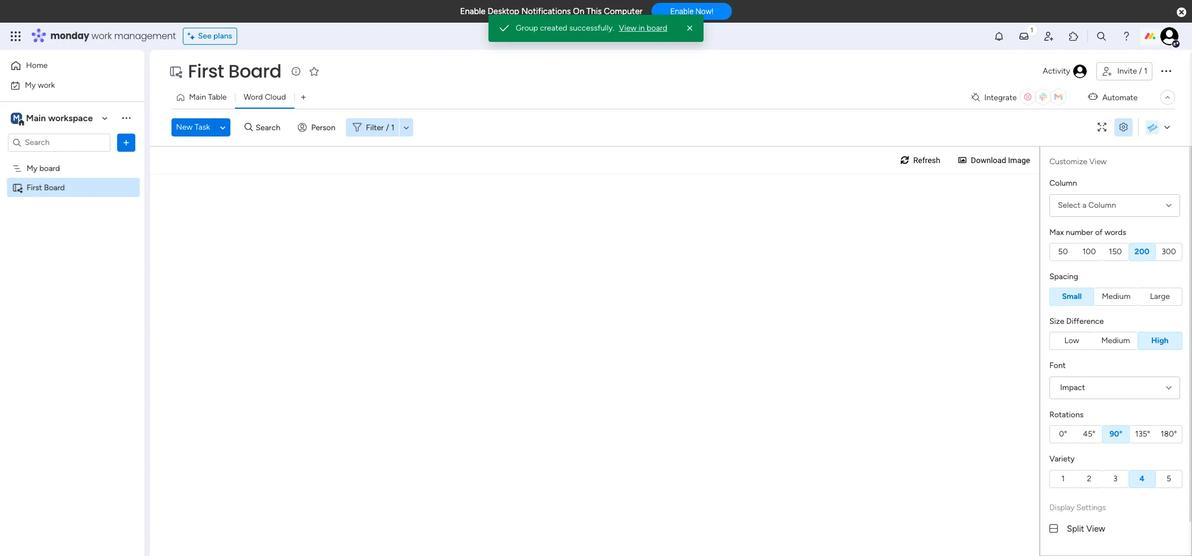 Task type: describe. For each thing, give the bounding box(es) containing it.
small
[[1063, 291, 1083, 301]]

angle down image
[[220, 123, 226, 132]]

50
[[1059, 247, 1069, 257]]

5 button
[[1157, 470, 1183, 488]]

word cloud button
[[235, 88, 295, 106]]

inbox image
[[1019, 31, 1030, 42]]

my work button
[[7, 76, 122, 94]]

display settings
[[1050, 503, 1107, 512]]

invite / 1
[[1118, 66, 1148, 76]]

successfully.
[[570, 23, 615, 33]]

2 button
[[1077, 470, 1103, 488]]

135°
[[1136, 429, 1151, 439]]

dapulse close image
[[1178, 7, 1187, 18]]

4
[[1140, 474, 1145, 483]]

collapse board header image
[[1164, 93, 1173, 102]]

low
[[1065, 336, 1080, 346]]

settings image
[[1115, 123, 1133, 132]]

2
[[1088, 474, 1092, 483]]

management
[[114, 29, 176, 42]]

home button
[[7, 57, 122, 75]]

see
[[198, 31, 212, 41]]

computer
[[604, 6, 643, 16]]

see plans
[[198, 31, 232, 41]]

font
[[1050, 361, 1066, 370]]

max number of words
[[1050, 227, 1127, 237]]

monday work management
[[50, 29, 176, 42]]

v2 split view image
[[1050, 523, 1059, 535]]

table
[[208, 92, 227, 102]]

3
[[1114, 474, 1118, 483]]

view for customize view
[[1090, 157, 1108, 167]]

1 button
[[1050, 470, 1077, 488]]

100
[[1083, 247, 1097, 257]]

my board
[[27, 163, 60, 173]]

main table button
[[172, 88, 235, 106]]

150
[[1110, 247, 1123, 257]]

workspace
[[48, 112, 93, 123]]

100 button
[[1077, 243, 1103, 261]]

enable desktop notifications on this computer
[[460, 6, 643, 16]]

medium button for spacing
[[1095, 287, 1139, 306]]

number
[[1067, 227, 1094, 237]]

180° button
[[1157, 425, 1183, 444]]

display
[[1050, 503, 1075, 512]]

filter
[[366, 123, 384, 132]]

1 vertical spatial column
[[1089, 200, 1117, 210]]

options image
[[1160, 64, 1174, 77]]

0°
[[1060, 429, 1068, 439]]

a
[[1083, 200, 1087, 210]]

new
[[176, 122, 193, 132]]

integrate
[[985, 93, 1018, 102]]

1 for filter / 1
[[391, 123, 395, 132]]

settings
[[1077, 503, 1107, 512]]

new task
[[176, 122, 210, 132]]

45° button
[[1077, 425, 1103, 444]]

1 horizontal spatial 1
[[1062, 474, 1066, 483]]

cloud
[[265, 92, 286, 102]]

large button
[[1139, 287, 1183, 306]]

open full screen image
[[1094, 123, 1112, 132]]

board inside list box
[[44, 183, 65, 192]]

new task button
[[172, 118, 215, 137]]

add view image
[[301, 93, 306, 102]]

automate
[[1103, 93, 1139, 102]]

180°
[[1162, 429, 1178, 439]]

notifications image
[[994, 31, 1005, 42]]

word cloud
[[244, 92, 286, 102]]

my for my work
[[25, 80, 36, 90]]

customize
[[1050, 157, 1088, 167]]

medium for spacing
[[1103, 291, 1131, 301]]

150 button
[[1103, 243, 1129, 261]]

workspace selection element
[[11, 111, 95, 126]]

customize view
[[1050, 157, 1108, 167]]

50 button
[[1050, 243, 1077, 261]]

300 button
[[1157, 243, 1183, 261]]

medium for size difference
[[1102, 336, 1131, 346]]

large
[[1151, 291, 1171, 301]]

word
[[244, 92, 263, 102]]

select product image
[[10, 31, 22, 42]]

4 button
[[1129, 470, 1157, 488]]

0 vertical spatial shareable board image
[[169, 65, 182, 78]]

now!
[[696, 7, 714, 16]]

view for split view
[[1087, 524, 1106, 534]]

1 for invite / 1
[[1145, 66, 1148, 76]]

1 horizontal spatial board
[[647, 23, 668, 33]]

max
[[1050, 227, 1065, 237]]

0 horizontal spatial first board
[[27, 183, 65, 192]]

variety
[[1050, 454, 1075, 464]]

split
[[1068, 524, 1085, 534]]

add to favorites image
[[309, 65, 320, 77]]

0 vertical spatial view
[[619, 23, 637, 33]]

invite / 1 button
[[1097, 62, 1153, 80]]

spacing
[[1050, 272, 1079, 282]]

200 button
[[1129, 243, 1157, 261]]

this
[[587, 6, 602, 16]]

90° button
[[1103, 425, 1130, 444]]

1 image
[[1028, 23, 1038, 36]]



Task type: vqa. For each thing, say whether or not it's contained in the screenshot.
First Board
yes



Task type: locate. For each thing, give the bounding box(es) containing it.
person button
[[293, 118, 342, 137]]

my inside button
[[25, 80, 36, 90]]

small button
[[1050, 287, 1095, 306]]

0 horizontal spatial first
[[27, 183, 42, 192]]

column down customize
[[1050, 178, 1078, 188]]

0 horizontal spatial work
[[38, 80, 55, 90]]

board
[[229, 58, 282, 84], [44, 183, 65, 192]]

view in board link
[[619, 23, 668, 34]]

enable left desktop on the left
[[460, 6, 486, 16]]

main inside workspace selection element
[[26, 112, 46, 123]]

main
[[189, 92, 206, 102], [26, 112, 46, 123]]

first board up the table
[[188, 58, 282, 84]]

0 vertical spatial board
[[647, 23, 668, 33]]

column right "a"
[[1089, 200, 1117, 210]]

1 vertical spatial medium button
[[1095, 332, 1138, 350]]

main right workspace image
[[26, 112, 46, 123]]

medium
[[1103, 291, 1131, 301], [1102, 336, 1131, 346]]

0 vertical spatial /
[[1140, 66, 1143, 76]]

my down home
[[25, 80, 36, 90]]

Search in workspace field
[[24, 136, 95, 149]]

0 vertical spatial first board
[[188, 58, 282, 84]]

help image
[[1122, 31, 1133, 42]]

shareable board image
[[169, 65, 182, 78], [12, 182, 23, 193]]

view left in
[[619, 23, 637, 33]]

my for my board
[[27, 163, 38, 173]]

main for main workspace
[[26, 112, 46, 123]]

work down home
[[38, 80, 55, 90]]

see plans button
[[183, 28, 237, 45]]

0 vertical spatial 1
[[1145, 66, 1148, 76]]

0 vertical spatial first
[[188, 58, 224, 84]]

work inside button
[[38, 80, 55, 90]]

view right customize
[[1090, 157, 1108, 167]]

plans
[[214, 31, 232, 41]]

main workspace
[[26, 112, 93, 123]]

0 vertical spatial main
[[189, 92, 206, 102]]

medium button for size difference
[[1095, 332, 1138, 350]]

/ right 'filter'
[[386, 123, 389, 132]]

work for my
[[38, 80, 55, 90]]

select a column
[[1059, 200, 1117, 210]]

0 horizontal spatial shareable board image
[[12, 182, 23, 193]]

arrow down image
[[400, 121, 413, 134]]

enable
[[460, 6, 486, 16], [671, 7, 694, 16]]

search everything image
[[1097, 31, 1108, 42]]

1 vertical spatial 1
[[391, 123, 395, 132]]

on
[[573, 6, 585, 16]]

first up main table
[[188, 58, 224, 84]]

main left the table
[[189, 92, 206, 102]]

board inside list box
[[39, 163, 60, 173]]

300
[[1162, 247, 1177, 257]]

split view
[[1068, 524, 1106, 534]]

2 vertical spatial 1
[[1062, 474, 1066, 483]]

first inside list box
[[27, 183, 42, 192]]

1 horizontal spatial /
[[1140, 66, 1143, 76]]

work right monday
[[92, 29, 112, 42]]

alert containing group created successfully.
[[489, 15, 704, 42]]

created
[[540, 23, 568, 33]]

0 horizontal spatial 1
[[391, 123, 395, 132]]

view
[[619, 23, 637, 33], [1090, 157, 1108, 167], [1087, 524, 1106, 534]]

1 horizontal spatial shareable board image
[[169, 65, 182, 78]]

jacob simon image
[[1161, 27, 1179, 45]]

1 vertical spatial main
[[26, 112, 46, 123]]

medium down difference
[[1102, 336, 1131, 346]]

0 horizontal spatial main
[[26, 112, 46, 123]]

work for monday
[[92, 29, 112, 42]]

1 vertical spatial my
[[27, 163, 38, 173]]

/ inside invite / 1 button
[[1140, 66, 1143, 76]]

m
[[13, 113, 20, 123]]

/ for filter
[[386, 123, 389, 132]]

words
[[1105, 227, 1127, 237]]

1 horizontal spatial board
[[229, 58, 282, 84]]

column
[[1050, 178, 1078, 188], [1089, 200, 1117, 210]]

Search field
[[253, 120, 287, 135]]

alert
[[489, 15, 704, 42]]

1 vertical spatial first
[[27, 183, 42, 192]]

size
[[1050, 316, 1065, 326]]

enable inside button
[[671, 7, 694, 16]]

1 horizontal spatial first board
[[188, 58, 282, 84]]

home
[[26, 61, 48, 70]]

desktop
[[488, 6, 520, 16]]

medium button
[[1095, 287, 1139, 306], [1095, 332, 1138, 350]]

medium up difference
[[1103, 291, 1131, 301]]

2 horizontal spatial 1
[[1145, 66, 1148, 76]]

1
[[1145, 66, 1148, 76], [391, 123, 395, 132], [1062, 474, 1066, 483]]

rotations
[[1050, 410, 1084, 419]]

2 vertical spatial view
[[1087, 524, 1106, 534]]

0 vertical spatial column
[[1050, 178, 1078, 188]]

enable for enable desktop notifications on this computer
[[460, 6, 486, 16]]

1 left the arrow down image
[[391, 123, 395, 132]]

list box
[[0, 156, 144, 350]]

0 horizontal spatial board
[[44, 183, 65, 192]]

main inside button
[[189, 92, 206, 102]]

v2 search image
[[245, 121, 253, 134]]

view right split in the bottom right of the page
[[1087, 524, 1106, 534]]

0 horizontal spatial enable
[[460, 6, 486, 16]]

dapulse integrations image
[[972, 93, 980, 102]]

size difference
[[1050, 316, 1105, 326]]

1 vertical spatial board
[[44, 183, 65, 192]]

1 vertical spatial medium
[[1102, 336, 1131, 346]]

enable now! button
[[652, 3, 733, 20]]

high
[[1152, 336, 1170, 346]]

0 horizontal spatial column
[[1050, 178, 1078, 188]]

group
[[516, 23, 538, 33]]

select
[[1059, 200, 1081, 210]]

0 horizontal spatial board
[[39, 163, 60, 173]]

3 button
[[1103, 470, 1129, 488]]

1 horizontal spatial main
[[189, 92, 206, 102]]

0 horizontal spatial /
[[386, 123, 389, 132]]

filter / 1
[[366, 123, 395, 132]]

200
[[1136, 247, 1150, 257]]

activity button
[[1039, 62, 1093, 80]]

/ right invite
[[1140, 66, 1143, 76]]

board down my board
[[44, 183, 65, 192]]

1 horizontal spatial work
[[92, 29, 112, 42]]

impact
[[1061, 383, 1086, 392]]

in
[[639, 23, 645, 33]]

first board
[[188, 58, 282, 84], [27, 183, 65, 192]]

0 vertical spatial board
[[229, 58, 282, 84]]

/
[[1140, 66, 1143, 76], [386, 123, 389, 132]]

workspace image
[[11, 112, 22, 124]]

activity
[[1044, 66, 1071, 76]]

90°
[[1110, 429, 1123, 439]]

list box containing my board
[[0, 156, 144, 350]]

person
[[311, 123, 336, 132]]

enable for enable now!
[[671, 7, 694, 16]]

task
[[195, 122, 210, 132]]

difference
[[1067, 316, 1105, 326]]

workspace options image
[[121, 112, 132, 124]]

medium button down difference
[[1095, 332, 1138, 350]]

low button
[[1050, 332, 1095, 350]]

invite
[[1118, 66, 1138, 76]]

medium button up difference
[[1095, 287, 1139, 306]]

1 horizontal spatial enable
[[671, 7, 694, 16]]

first
[[188, 58, 224, 84], [27, 183, 42, 192]]

board down the search in workspace field
[[39, 163, 60, 173]]

1 vertical spatial shareable board image
[[12, 182, 23, 193]]

group created successfully. view in board
[[516, 23, 668, 33]]

option
[[0, 158, 144, 160]]

0 vertical spatial medium button
[[1095, 287, 1139, 306]]

1 vertical spatial board
[[39, 163, 60, 173]]

my work
[[25, 80, 55, 90]]

0 vertical spatial medium
[[1103, 291, 1131, 301]]

0 vertical spatial work
[[92, 29, 112, 42]]

monday
[[50, 29, 89, 42]]

1 horizontal spatial column
[[1089, 200, 1117, 210]]

1 vertical spatial first board
[[27, 183, 65, 192]]

my down the search in workspace field
[[27, 163, 38, 173]]

0° button
[[1050, 425, 1077, 444]]

board up word
[[229, 58, 282, 84]]

135° button
[[1130, 425, 1157, 444]]

1 vertical spatial work
[[38, 80, 55, 90]]

0 vertical spatial my
[[25, 80, 36, 90]]

/ for invite
[[1140, 66, 1143, 76]]

of
[[1096, 227, 1103, 237]]

board right in
[[647, 23, 668, 33]]

first down my board
[[27, 183, 42, 192]]

close image
[[685, 23, 696, 34]]

notifications
[[522, 6, 571, 16]]

autopilot image
[[1089, 90, 1099, 104]]

First Board field
[[185, 58, 285, 84]]

apps image
[[1069, 31, 1080, 42]]

1 vertical spatial /
[[386, 123, 389, 132]]

options image
[[121, 137, 132, 148]]

first board down my board
[[27, 183, 65, 192]]

1 down the variety
[[1062, 474, 1066, 483]]

show board description image
[[290, 66, 303, 77]]

main table
[[189, 92, 227, 102]]

1 vertical spatial view
[[1090, 157, 1108, 167]]

high button
[[1138, 332, 1183, 350]]

main for main table
[[189, 92, 206, 102]]

1 right invite
[[1145, 66, 1148, 76]]

my
[[25, 80, 36, 90], [27, 163, 38, 173]]

enable up close image
[[671, 7, 694, 16]]

1 horizontal spatial first
[[188, 58, 224, 84]]

invite members image
[[1044, 31, 1055, 42]]



